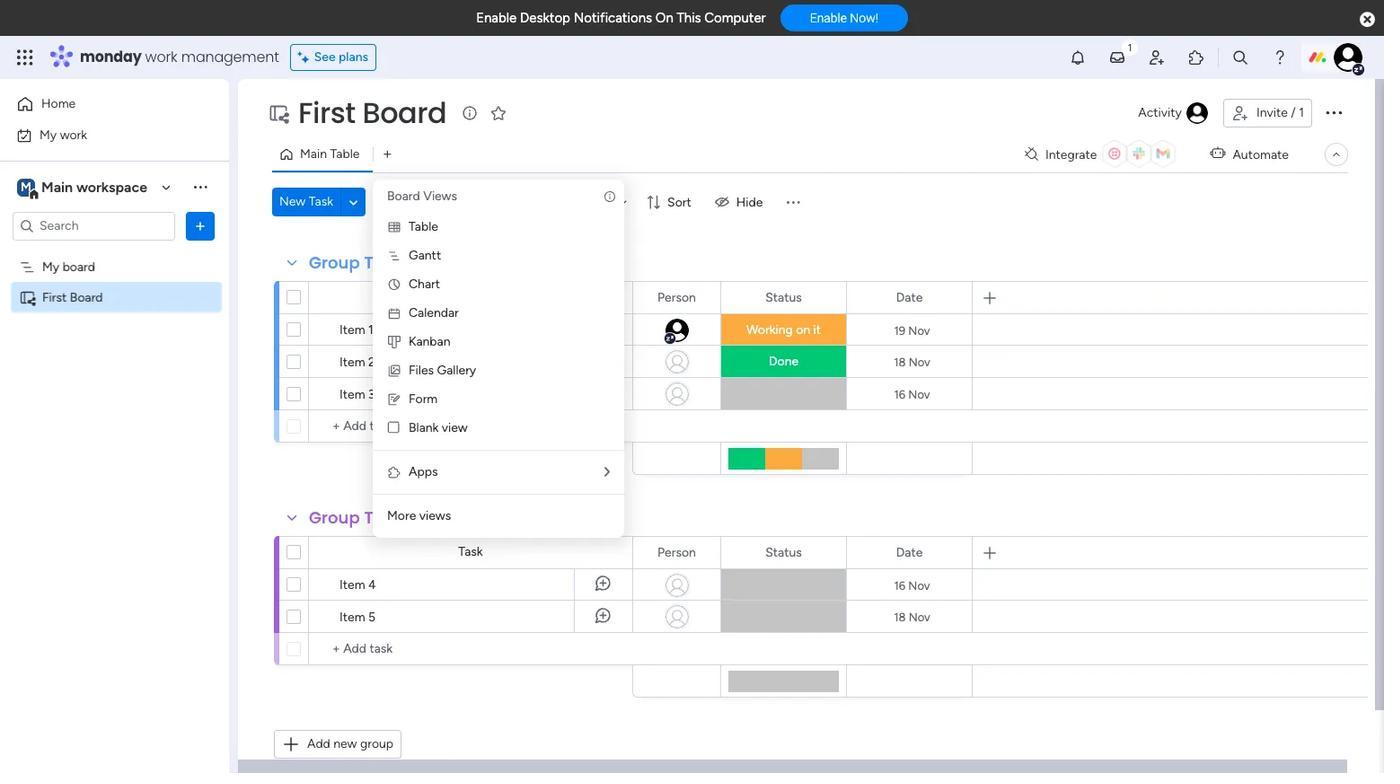 Task type: describe. For each thing, give the bounding box(es) containing it.
menu image
[[785, 193, 803, 211]]

item for item 5
[[340, 610, 365, 625]]

table inside button
[[330, 146, 360, 162]]

nov for 5
[[909, 611, 931, 624]]

integrate
[[1046, 147, 1098, 162]]

monday work management
[[80, 47, 279, 67]]

workspace
[[76, 178, 147, 195]]

notifications image
[[1069, 49, 1087, 67]]

select product image
[[16, 49, 34, 67]]

0 horizontal spatial first board
[[42, 290, 103, 305]]

18 nov for item 5
[[894, 611, 931, 624]]

files
[[409, 363, 434, 378]]

more
[[387, 509, 416, 524]]

19
[[895, 324, 906, 337]]

enable for enable now!
[[810, 11, 847, 25]]

2 16 nov from the top
[[895, 579, 931, 593]]

board views
[[387, 189, 457, 204]]

2 date field from the top
[[892, 543, 928, 563]]

work for my
[[60, 127, 87, 142]]

nov for 3
[[909, 388, 931, 401]]

apps
[[409, 465, 438, 480]]

1 date field from the top
[[892, 288, 928, 308]]

title for person
[[364, 507, 398, 529]]

activity button
[[1132, 99, 1217, 128]]

on
[[656, 10, 674, 26]]

enable desktop notifications on this computer
[[476, 10, 766, 26]]

on
[[796, 323, 811, 338]]

1 person field from the top
[[653, 288, 701, 308]]

computer
[[705, 10, 766, 26]]

group title for person
[[309, 507, 398, 529]]

working on it
[[747, 323, 821, 338]]

0 vertical spatial board
[[363, 93, 447, 133]]

help image
[[1272, 49, 1290, 67]]

new task
[[279, 194, 333, 209]]

kanban
[[409, 334, 451, 350]]

item 5
[[340, 610, 376, 625]]

new
[[279, 194, 306, 209]]

2
[[368, 355, 376, 370]]

new
[[334, 737, 357, 752]]

this
[[677, 10, 701, 26]]

filter button
[[549, 188, 634, 217]]

0 horizontal spatial 1
[[368, 323, 374, 338]]

angle down image
[[349, 195, 358, 209]]

group for person
[[309, 507, 360, 529]]

list arrow image
[[605, 466, 610, 479]]

board
[[63, 259, 95, 275]]

main for main table
[[300, 146, 327, 162]]

main table
[[300, 146, 360, 162]]

sort
[[668, 195, 692, 210]]

invite members image
[[1148, 49, 1166, 67]]

1 vertical spatial table
[[409, 219, 438, 235]]

see plans
[[314, 49, 369, 65]]

invite
[[1257, 105, 1289, 120]]

add to favorites image
[[490, 104, 508, 122]]

view
[[442, 421, 468, 436]]

item 2
[[340, 355, 376, 370]]

group title field for person
[[305, 507, 403, 530]]

work for monday
[[145, 47, 178, 67]]

workspace options image
[[191, 178, 209, 196]]

1 horizontal spatial options image
[[1324, 101, 1345, 123]]

chart
[[409, 277, 440, 292]]

1 date from the top
[[897, 290, 923, 305]]

sort button
[[639, 188, 703, 217]]

hide
[[737, 195, 763, 210]]

done
[[769, 354, 799, 369]]

0 horizontal spatial first
[[42, 290, 67, 305]]

2 date from the top
[[897, 545, 923, 560]]

main workspace
[[41, 178, 147, 195]]

1 status field from the top
[[761, 288, 807, 308]]

my board
[[42, 259, 95, 275]]

hide button
[[708, 188, 774, 217]]

see
[[314, 49, 336, 65]]

views
[[423, 189, 457, 204]]

filter
[[577, 195, 606, 210]]

monday
[[80, 47, 142, 67]]

1 vertical spatial shareable board image
[[19, 289, 36, 306]]

0 vertical spatial first board
[[298, 93, 447, 133]]

main for main workspace
[[41, 178, 73, 195]]

group for status
[[309, 252, 360, 274]]

5
[[368, 610, 376, 625]]

blank
[[409, 421, 439, 436]]

my work button
[[11, 121, 193, 150]]

1 nov from the top
[[909, 324, 931, 337]]

now!
[[850, 11, 879, 25]]

item 1
[[340, 323, 374, 338]]

1 vertical spatial options image
[[191, 217, 209, 235]]

calendar
[[409, 306, 459, 321]]

home
[[41, 96, 76, 111]]

2 person from the top
[[658, 545, 696, 560]]

group title for status
[[309, 252, 398, 274]]

task inside button
[[309, 194, 333, 209]]

it
[[814, 323, 821, 338]]

1 status from the top
[[766, 290, 802, 305]]

item 3
[[340, 387, 375, 403]]

1 16 from the top
[[895, 388, 906, 401]]

plans
[[339, 49, 369, 65]]

activity
[[1139, 105, 1183, 120]]

new task button
[[272, 188, 341, 217]]

1 horizontal spatial task
[[459, 545, 483, 560]]

automate
[[1233, 147, 1290, 162]]

2 status from the top
[[766, 545, 802, 560]]



Task type: vqa. For each thing, say whether or not it's contained in the screenshot.
Recently visited
no



Task type: locate. For each thing, give the bounding box(es) containing it.
0 vertical spatial work
[[145, 47, 178, 67]]

4
[[368, 578, 376, 593]]

enable for enable desktop notifications on this computer
[[476, 10, 517, 26]]

options image
[[1324, 101, 1345, 123], [191, 217, 209, 235]]

table down the "search" "field"
[[409, 219, 438, 235]]

5 item from the top
[[340, 610, 365, 625]]

Search field
[[401, 190, 455, 215]]

enable now! button
[[781, 5, 908, 32]]

0 vertical spatial status field
[[761, 288, 807, 308]]

3 item from the top
[[340, 387, 365, 403]]

working
[[747, 323, 793, 338]]

1 vertical spatial group
[[309, 507, 360, 529]]

item left the 3
[[340, 387, 365, 403]]

v2 search image
[[388, 192, 401, 212]]

0 vertical spatial 18 nov
[[894, 355, 931, 369]]

1 title from the top
[[364, 252, 398, 274]]

1 18 from the top
[[894, 355, 906, 369]]

group down angle down image
[[309, 252, 360, 274]]

group title field down angle down image
[[305, 252, 403, 275]]

group
[[360, 737, 394, 752]]

nov for 2
[[909, 355, 931, 369]]

first board
[[298, 93, 447, 133], [42, 290, 103, 305]]

0 vertical spatial group
[[309, 252, 360, 274]]

board left views
[[387, 189, 420, 204]]

autopilot image
[[1211, 142, 1226, 165]]

2 18 from the top
[[894, 611, 906, 624]]

0 horizontal spatial task
[[309, 194, 333, 209]]

1 vertical spatial board
[[387, 189, 420, 204]]

table
[[330, 146, 360, 162], [409, 219, 438, 235]]

work
[[145, 47, 178, 67], [60, 127, 87, 142]]

0 vertical spatial table
[[330, 146, 360, 162]]

table left add view image
[[330, 146, 360, 162]]

views
[[419, 509, 451, 524]]

options image right /
[[1324, 101, 1345, 123]]

group left more
[[309, 507, 360, 529]]

0 vertical spatial shareable board image
[[268, 102, 289, 124]]

management
[[181, 47, 279, 67]]

invite / 1 button
[[1224, 99, 1313, 128]]

19 nov
[[895, 324, 931, 337]]

first down my board
[[42, 290, 67, 305]]

enable left now!
[[810, 11, 847, 25]]

1 horizontal spatial 1
[[1300, 105, 1305, 120]]

person
[[658, 290, 696, 305], [658, 545, 696, 560]]

board down board
[[70, 290, 103, 305]]

1 vertical spatial person field
[[653, 543, 701, 563]]

1 horizontal spatial enable
[[810, 11, 847, 25]]

0 vertical spatial status
[[766, 290, 802, 305]]

item
[[340, 323, 365, 338], [340, 355, 365, 370], [340, 387, 365, 403], [340, 578, 365, 593], [340, 610, 365, 625]]

1 vertical spatial 16 nov
[[895, 579, 931, 593]]

1 person from the top
[[658, 290, 696, 305]]

1 vertical spatial 18
[[894, 611, 906, 624]]

1 group title field from the top
[[305, 252, 403, 275]]

1 inside button
[[1300, 105, 1305, 120]]

0 vertical spatial task
[[309, 194, 333, 209]]

4 nov from the top
[[909, 579, 931, 593]]

0 vertical spatial 16 nov
[[895, 388, 931, 401]]

1 horizontal spatial work
[[145, 47, 178, 67]]

Search in workspace field
[[38, 216, 150, 236]]

1 horizontal spatial table
[[409, 219, 438, 235]]

item left the 5
[[340, 610, 365, 625]]

item up item 2
[[340, 323, 365, 338]]

list box
[[0, 248, 229, 555]]

see plans button
[[290, 44, 377, 71]]

/
[[1292, 105, 1297, 120]]

nov
[[909, 324, 931, 337], [909, 355, 931, 369], [909, 388, 931, 401], [909, 579, 931, 593], [909, 611, 931, 624]]

main table button
[[272, 140, 373, 169]]

0 vertical spatial group title field
[[305, 252, 403, 275]]

title for status
[[364, 252, 398, 274]]

2 status field from the top
[[761, 543, 807, 563]]

group title field for status
[[305, 252, 403, 275]]

First Board field
[[294, 93, 451, 133]]

group title
[[309, 252, 398, 274], [309, 507, 398, 529]]

0 vertical spatial options image
[[1324, 101, 1345, 123]]

item for item 3
[[340, 387, 365, 403]]

1 vertical spatial first
[[42, 290, 67, 305]]

work down home
[[60, 127, 87, 142]]

home button
[[11, 90, 193, 119]]

title
[[364, 252, 398, 274], [364, 507, 398, 529]]

1 vertical spatial first board
[[42, 290, 103, 305]]

enable left the desktop
[[476, 10, 517, 26]]

Person field
[[653, 288, 701, 308], [653, 543, 701, 563]]

work inside button
[[60, 127, 87, 142]]

main inside workspace selection element
[[41, 178, 73, 195]]

add view image
[[384, 148, 391, 161]]

+ Add task text field
[[318, 639, 625, 661]]

1 vertical spatial group title
[[309, 507, 398, 529]]

18 for item 2
[[894, 355, 906, 369]]

18
[[894, 355, 906, 369], [894, 611, 906, 624]]

5 nov from the top
[[909, 611, 931, 624]]

m
[[21, 179, 31, 195]]

1 image
[[1122, 37, 1139, 57]]

search everything image
[[1232, 49, 1250, 67]]

enable inside button
[[810, 11, 847, 25]]

group title down apps icon
[[309, 507, 398, 529]]

form
[[409, 392, 438, 407]]

my down home
[[40, 127, 57, 142]]

more views
[[387, 509, 451, 524]]

0 vertical spatial date
[[897, 290, 923, 305]]

3 nov from the top
[[909, 388, 931, 401]]

first up main table at left
[[298, 93, 356, 133]]

2 title from the top
[[364, 507, 398, 529]]

0 horizontal spatial options image
[[191, 217, 209, 235]]

0 vertical spatial title
[[364, 252, 398, 274]]

first board up add view image
[[298, 93, 447, 133]]

list box containing my board
[[0, 248, 229, 555]]

1 vertical spatial work
[[60, 127, 87, 142]]

1 18 nov from the top
[[894, 355, 931, 369]]

0 horizontal spatial shareable board image
[[19, 289, 36, 306]]

my for my board
[[42, 259, 60, 275]]

desktop
[[520, 10, 571, 26]]

arrow down image
[[612, 191, 634, 213]]

1 horizontal spatial first board
[[298, 93, 447, 133]]

1 vertical spatial 18 nov
[[894, 611, 931, 624]]

board up add view image
[[363, 93, 447, 133]]

options image down workspace options icon in the left of the page
[[191, 217, 209, 235]]

1 up 2
[[368, 323, 374, 338]]

work right 'monday'
[[145, 47, 178, 67]]

shareable board image
[[268, 102, 289, 124], [19, 289, 36, 306]]

board
[[363, 93, 447, 133], [387, 189, 420, 204], [70, 290, 103, 305]]

18 for item 5
[[894, 611, 906, 624]]

task
[[309, 194, 333, 209], [459, 545, 483, 560]]

option
[[0, 251, 229, 254]]

1 vertical spatial 1
[[368, 323, 374, 338]]

2 group title field from the top
[[305, 507, 403, 530]]

show board description image
[[459, 104, 481, 122]]

1 vertical spatial date field
[[892, 543, 928, 563]]

status
[[766, 290, 802, 305], [766, 545, 802, 560]]

16 nov
[[895, 388, 931, 401], [895, 579, 931, 593]]

item for item 2
[[340, 355, 365, 370]]

my work
[[40, 127, 87, 142]]

main up 'new task'
[[300, 146, 327, 162]]

1 horizontal spatial first
[[298, 93, 356, 133]]

1 vertical spatial status
[[766, 545, 802, 560]]

item 4
[[340, 578, 376, 593]]

apps image
[[387, 466, 402, 480]]

0 horizontal spatial enable
[[476, 10, 517, 26]]

2 person field from the top
[[653, 543, 701, 563]]

2 16 from the top
[[895, 579, 906, 593]]

1 vertical spatial main
[[41, 178, 73, 195]]

apps image
[[1188, 49, 1206, 67]]

0 vertical spatial my
[[40, 127, 57, 142]]

item for item 4
[[340, 578, 365, 593]]

my for my work
[[40, 127, 57, 142]]

blank view
[[409, 421, 468, 436]]

workspace selection element
[[17, 177, 150, 200]]

jacob simon image
[[1334, 43, 1363, 72]]

group
[[309, 252, 360, 274], [309, 507, 360, 529]]

my
[[40, 127, 57, 142], [42, 259, 60, 275]]

main
[[300, 146, 327, 162], [41, 178, 73, 195]]

1 right /
[[1300, 105, 1305, 120]]

1 item from the top
[[340, 323, 365, 338]]

0 horizontal spatial main
[[41, 178, 73, 195]]

0 vertical spatial group title
[[309, 252, 398, 274]]

dapulse integrations image
[[1025, 148, 1039, 161]]

workspace image
[[17, 177, 35, 197]]

1 vertical spatial person
[[658, 545, 696, 560]]

item left 4
[[340, 578, 365, 593]]

1 horizontal spatial shareable board image
[[268, 102, 289, 124]]

2 group title from the top
[[309, 507, 398, 529]]

files gallery
[[409, 363, 476, 378]]

title left gantt
[[364, 252, 398, 274]]

1 group title from the top
[[309, 252, 398, 274]]

1 vertical spatial my
[[42, 259, 60, 275]]

add new group button
[[274, 731, 402, 759]]

dapulse close image
[[1361, 11, 1376, 29]]

0 vertical spatial person field
[[653, 288, 701, 308]]

18 nov for item 2
[[894, 355, 931, 369]]

18 nov
[[894, 355, 931, 369], [894, 611, 931, 624]]

first
[[298, 93, 356, 133], [42, 290, 67, 305]]

1 vertical spatial title
[[364, 507, 398, 529]]

enable
[[476, 10, 517, 26], [810, 11, 847, 25]]

enable now!
[[810, 11, 879, 25]]

2 vertical spatial board
[[70, 290, 103, 305]]

notifications
[[574, 10, 652, 26]]

main inside button
[[300, 146, 327, 162]]

0 vertical spatial date field
[[892, 288, 928, 308]]

1 vertical spatial group title field
[[305, 507, 403, 530]]

4 item from the top
[[340, 578, 365, 593]]

0 horizontal spatial work
[[60, 127, 87, 142]]

1 vertical spatial date
[[897, 545, 923, 560]]

0 vertical spatial person
[[658, 290, 696, 305]]

Status field
[[761, 288, 807, 308], [761, 543, 807, 563]]

2 18 nov from the top
[[894, 611, 931, 624]]

3
[[368, 387, 375, 403]]

gallery
[[437, 363, 476, 378]]

1 vertical spatial 16
[[895, 579, 906, 593]]

1
[[1300, 105, 1305, 120], [368, 323, 374, 338]]

main right workspace icon
[[41, 178, 73, 195]]

my inside button
[[40, 127, 57, 142]]

Date field
[[892, 288, 928, 308], [892, 543, 928, 563]]

0 vertical spatial main
[[300, 146, 327, 162]]

1 vertical spatial task
[[459, 545, 483, 560]]

0 vertical spatial first
[[298, 93, 356, 133]]

2 item from the top
[[340, 355, 365, 370]]

collapse board header image
[[1330, 147, 1344, 162]]

inbox image
[[1109, 49, 1127, 67]]

0 vertical spatial 1
[[1300, 105, 1305, 120]]

my left board
[[42, 259, 60, 275]]

1 horizontal spatial main
[[300, 146, 327, 162]]

2 nov from the top
[[909, 355, 931, 369]]

add
[[307, 737, 331, 752]]

1 16 nov from the top
[[895, 388, 931, 401]]

group title field down apps icon
[[305, 507, 403, 530]]

title down apps icon
[[364, 507, 398, 529]]

item for item 1
[[340, 323, 365, 338]]

16
[[895, 388, 906, 401], [895, 579, 906, 593]]

item left 2
[[340, 355, 365, 370]]

0 horizontal spatial table
[[330, 146, 360, 162]]

invite / 1
[[1257, 105, 1305, 120]]

2 group from the top
[[309, 507, 360, 529]]

first board down my board
[[42, 290, 103, 305]]

1 vertical spatial status field
[[761, 543, 807, 563]]

Group Title field
[[305, 252, 403, 275], [305, 507, 403, 530]]

0 vertical spatial 16
[[895, 388, 906, 401]]

group title down angle down image
[[309, 252, 398, 274]]

gantt
[[409, 248, 441, 263]]

add new group
[[307, 737, 394, 752]]

0 vertical spatial 18
[[894, 355, 906, 369]]

1 group from the top
[[309, 252, 360, 274]]



